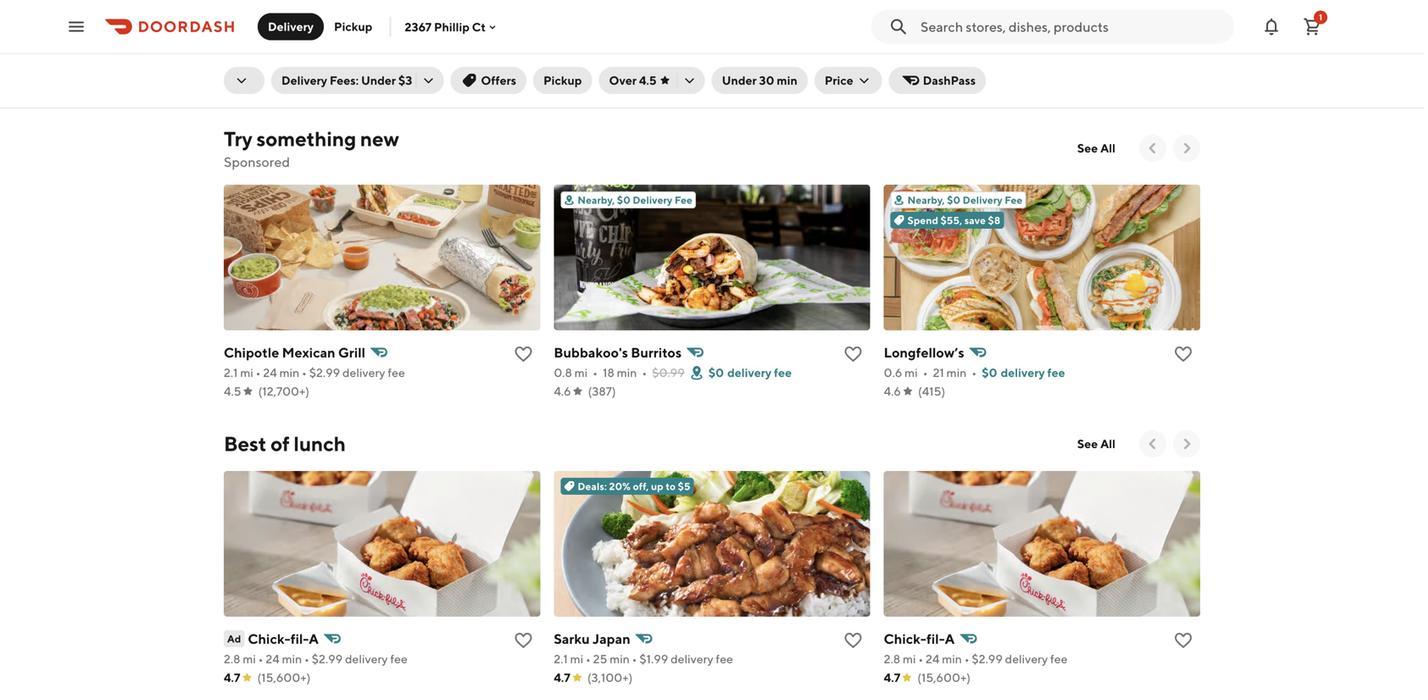 Task type: describe. For each thing, give the bounding box(es) containing it.
click to add this store to your saved list image for longfellow's
[[1174, 344, 1194, 365]]

min right 21
[[947, 366, 967, 380]]

2 fil- from the left
[[927, 631, 945, 648]]

2367
[[405, 20, 432, 34]]

3.0 for giovanna's gourmet gourmet grab & go
[[884, 61, 902, 75]]

(12,700+)
[[258, 385, 310, 399]]

24 for bubbakoo's burritos
[[263, 366, 277, 380]]

1 (15,600+) from the left
[[257, 671, 311, 685]]

sarku
[[554, 631, 590, 648]]

1 fee from the left
[[675, 194, 693, 206]]

bubbakoo's
[[554, 345, 628, 361]]

0 horizontal spatial pickup button
[[324, 13, 383, 40]]

2 nearby, from the left
[[908, 194, 945, 206]]

see all link for longfellow's
[[1068, 135, 1126, 162]]

price button
[[815, 67, 883, 94]]

mi for chipotle
[[240, 366, 253, 380]]

up
[[651, 481, 664, 493]]

fee for giovanna's gourmet gourmet grab & go
[[1051, 61, 1069, 75]]

1.4 mi • 23 min • $1.99 delivery fee
[[554, 61, 733, 75]]

delivery for sandwiches
[[345, 61, 388, 75]]

delivery button
[[258, 13, 324, 40]]

1 nearby, $0 delivery fee from the left
[[578, 194, 693, 206]]

line
[[591, 39, 618, 56]]

min down chick-fil-a
[[942, 653, 963, 667]]

burritos
[[631, 345, 682, 361]]

of
[[271, 432, 290, 456]]

min right '35' on the top left
[[284, 61, 304, 75]]

0 horizontal spatial 4.5
[[224, 385, 241, 399]]

offers
[[481, 73, 517, 87]]

30 inside button
[[760, 73, 775, 87]]

chick-fil-a
[[884, 631, 955, 648]]

to
[[666, 481, 676, 493]]

delivery for mexican
[[343, 366, 386, 380]]

try something new sponsored
[[224, 127, 399, 170]]

min down ad chick-fil-a
[[282, 653, 302, 667]]

3.0 mi • 35 min • $1.99 delivery fee
[[224, 61, 407, 75]]

click to add this store to your saved list image for giovanna's gourmet gourmet grab & go
[[1174, 39, 1194, 59]]

1 2.8 mi • 24 min • $2.99 delivery fee from the left
[[224, 653, 408, 667]]

fee for chipotle mexican grill
[[388, 366, 405, 380]]

best of lunch link
[[224, 431, 346, 458]]

4.6 for state
[[554, 79, 571, 93]]

next button of carousel image for chick-fil-a
[[1179, 436, 1196, 453]]

delivery for fil-
[[1006, 653, 1048, 667]]

2 chick- from the left
[[884, 631, 927, 648]]

phillip
[[434, 20, 470, 34]]

4.7 for sarku japan
[[554, 671, 571, 685]]

1 under from the left
[[361, 73, 396, 87]]

2 gourmet from the left
[[1017, 39, 1074, 56]]

click to add this store to your saved list image for cars: sandwiches & shakes
[[513, 39, 534, 59]]

best
[[224, 432, 267, 456]]

2 nearby, $0 delivery fee from the left
[[908, 194, 1023, 206]]

1 gourmet from the left
[[957, 39, 1014, 56]]

offers button
[[451, 67, 527, 94]]

sponsored
[[224, 154, 290, 170]]

2 a from the left
[[945, 631, 955, 648]]

mexican
[[282, 345, 336, 361]]

see for longfellow's
[[1078, 141, 1098, 155]]

(510+)
[[918, 79, 952, 93]]

$2.99 for sarku
[[312, 653, 343, 667]]

$0 delivery fee
[[709, 366, 792, 380]]

$8
[[989, 215, 1001, 226]]

dashpass button
[[889, 67, 986, 94]]

min right 23
[[610, 61, 630, 75]]

20%
[[609, 481, 631, 493]]

fee for chick-fil-a
[[1051, 653, 1068, 667]]

(3,100+)
[[588, 671, 633, 685]]

$1.99 right 25
[[640, 653, 669, 667]]

4.5 inside button
[[639, 73, 657, 87]]

4.7 down 'ad'
[[224, 671, 240, 685]]

0.6
[[884, 366, 903, 380]]

4.6 for bubbakoo's
[[554, 385, 571, 399]]

2.1 mi • 25 min • $1.99 delivery fee
[[554, 653, 734, 667]]

ad
[[227, 634, 241, 645]]

$1.99 for &
[[314, 61, 342, 75]]

chipotle
[[224, 345, 279, 361]]

next button of carousel image for longfellow's
[[1179, 140, 1196, 157]]

23
[[594, 61, 607, 75]]

25
[[593, 653, 608, 667]]

0.8 mi • 18 min •
[[554, 366, 647, 380]]

see all link for chick-fil-a
[[1068, 431, 1126, 458]]

$2.99 for bubbakoo's
[[309, 366, 340, 380]]

under 30 min button
[[712, 67, 808, 94]]

0.8
[[554, 366, 572, 380]]

2.1 mi • 24 min • $2.99 delivery fee
[[224, 366, 405, 380]]

delivery for japan
[[671, 653, 714, 667]]

grab
[[1077, 39, 1108, 56]]

chipotle mexican grill
[[224, 345, 366, 361]]

(415)
[[918, 385, 946, 399]]

mi for state
[[571, 61, 584, 75]]

mi down ad chick-fil-a
[[243, 653, 256, 667]]

lunch
[[294, 432, 346, 456]]

state
[[554, 39, 588, 56]]

$5
[[678, 481, 691, 493]]

1 fil- from the left
[[291, 631, 309, 648]]

min inside button
[[777, 73, 798, 87]]

previous button of carousel image for longfellow's
[[1145, 140, 1162, 157]]

$1.99 for diner
[[640, 61, 668, 75]]

2 2.8 mi • 24 min • $2.99 delivery fee from the left
[[884, 653, 1068, 667]]

min up (510+) in the right of the page
[[945, 61, 965, 75]]

delivery for line
[[671, 61, 714, 75]]

$3
[[399, 73, 412, 87]]

try
[[224, 127, 253, 151]]

$55,
[[941, 215, 963, 226]]

3.0 mi • 30 min • $1.99 delivery fee
[[884, 61, 1069, 75]]

notification bell image
[[1262, 17, 1282, 37]]

spend
[[908, 215, 939, 226]]

see for chick-fil-a
[[1078, 437, 1098, 451]]

click to add this store to your saved list image for chipotle mexican grill
[[513, 344, 534, 365]]

go
[[1123, 39, 1142, 56]]

all for longfellow's
[[1101, 141, 1116, 155]]

18
[[603, 366, 615, 380]]

previous button of carousel image for chick-fil-a
[[1145, 436, 1162, 453]]

1 chick- from the left
[[248, 631, 291, 648]]

24 for sarku japan
[[266, 653, 280, 667]]

1 button
[[1296, 10, 1330, 44]]

3.0 for cars: sandwiches & shakes
[[224, 61, 242, 75]]

price
[[825, 73, 854, 87]]

under 30 min
[[722, 73, 798, 87]]

1 2.8 from the left
[[224, 653, 240, 667]]

japan
[[593, 631, 631, 648]]

4.7 for giovanna's gourmet gourmet grab & go
[[884, 79, 901, 93]]

0.6 mi • 21 min • $0 delivery fee
[[884, 366, 1066, 380]]

min right 18
[[617, 366, 637, 380]]

deals: 20% off, up to $5
[[578, 481, 691, 493]]



Task type: locate. For each thing, give the bounding box(es) containing it.
2.1 for chipotle mexican grill
[[224, 366, 238, 380]]

2 under from the left
[[722, 73, 757, 87]]

1 horizontal spatial 3.0
[[884, 61, 902, 75]]

1 horizontal spatial 4.5
[[639, 73, 657, 87]]

1 vertical spatial 2.1
[[554, 653, 568, 667]]

0 vertical spatial 2.1
[[224, 366, 238, 380]]

4.6 down 0.8
[[554, 385, 571, 399]]

1 vertical spatial see all link
[[1068, 431, 1126, 458]]

1 3.0 from the left
[[224, 61, 242, 75]]

0 horizontal spatial 30
[[760, 73, 775, 87]]

(6,100+)
[[588, 79, 634, 93]]

pickup down state
[[544, 73, 582, 87]]

pickup button down state
[[534, 67, 592, 94]]

0 vertical spatial next button of carousel image
[[1179, 140, 1196, 157]]

click to add this store to your saved list image
[[513, 39, 534, 59], [844, 39, 864, 59], [1174, 39, 1194, 59], [513, 631, 534, 651], [1174, 631, 1194, 651]]

bubbakoo's burritos
[[554, 345, 682, 361]]

fee for cars: sandwiches & shakes
[[390, 61, 407, 75]]

2.1 down sarku
[[554, 653, 568, 667]]

0 vertical spatial all
[[1101, 141, 1116, 155]]

1 horizontal spatial 30
[[928, 61, 943, 75]]

1 vertical spatial next button of carousel image
[[1179, 436, 1196, 453]]

deals:
[[578, 481, 607, 493]]

1 see all from the top
[[1078, 141, 1116, 155]]

& left shakes
[[346, 39, 355, 56]]

1 horizontal spatial fil-
[[927, 631, 945, 648]]

gourmet up 3.0 mi • 30 min • $1.99 delivery fee
[[957, 39, 1014, 56]]

0 horizontal spatial nearby,
[[578, 194, 615, 206]]

delivery inside button
[[268, 20, 314, 34]]

4.5 right over
[[639, 73, 657, 87]]

1 all from the top
[[1101, 141, 1116, 155]]

0 horizontal spatial chick-
[[248, 631, 291, 648]]

1 vertical spatial all
[[1101, 437, 1116, 451]]

2 fee from the left
[[1005, 194, 1023, 206]]

state line diner
[[554, 39, 656, 56]]

2 3.0 from the left
[[884, 61, 902, 75]]

all for chick-fil-a
[[1101, 437, 1116, 451]]

(15,600+) down ad chick-fil-a
[[257, 671, 311, 685]]

4.6 down cars:
[[224, 79, 241, 93]]

save
[[965, 215, 986, 226]]

1 previous button of carousel image from the top
[[1145, 140, 1162, 157]]

2 items, open order cart image
[[1303, 17, 1323, 37]]

1 horizontal spatial 2.8
[[884, 653, 901, 667]]

next button of carousel image
[[1179, 140, 1196, 157], [1179, 436, 1196, 453]]

giovanna's
[[884, 39, 954, 56]]

pickup for the right the pickup button
[[544, 73, 582, 87]]

0 horizontal spatial 2.8
[[224, 653, 240, 667]]

mi down cars:
[[244, 61, 257, 75]]

$0
[[617, 194, 631, 206], [948, 194, 961, 206], [709, 366, 724, 380], [982, 366, 998, 380]]

1 horizontal spatial &
[[1111, 39, 1120, 56]]

35
[[267, 61, 281, 75]]

1 vertical spatial previous button of carousel image
[[1145, 436, 1162, 453]]

•
[[260, 61, 265, 75], [306, 61, 311, 75], [587, 61, 592, 75], [632, 61, 637, 75], [920, 61, 925, 75], [968, 61, 973, 75], [256, 366, 261, 380], [302, 366, 307, 380], [593, 366, 598, 380], [642, 366, 647, 380], [923, 366, 928, 380], [972, 366, 977, 380], [258, 653, 263, 667], [305, 653, 310, 667], [586, 653, 591, 667], [632, 653, 637, 667], [919, 653, 924, 667], [965, 653, 970, 667]]

0 horizontal spatial 2.8 mi • 24 min • $2.99 delivery fee
[[224, 653, 408, 667]]

0 horizontal spatial fee
[[675, 194, 693, 206]]

something
[[257, 127, 356, 151]]

0 vertical spatial pickup button
[[324, 13, 383, 40]]

ct
[[472, 20, 486, 34]]

mi down giovanna's
[[905, 61, 918, 75]]

all
[[1101, 141, 1116, 155], [1101, 437, 1116, 451]]

2.1
[[224, 366, 238, 380], [554, 653, 568, 667]]

2.1 for sarku japan
[[554, 653, 568, 667]]

over 4.5 button
[[599, 67, 705, 94]]

Store search: begin typing to search for stores available on DoorDash text field
[[921, 17, 1225, 36]]

24 up (12,700+)
[[263, 366, 277, 380]]

4.7
[[884, 79, 901, 93], [224, 671, 240, 685], [554, 671, 571, 685], [884, 671, 901, 685]]

delivery
[[268, 20, 314, 34], [282, 73, 327, 87], [633, 194, 673, 206], [963, 194, 1003, 206]]

mi for giovanna's
[[905, 61, 918, 75]]

0 vertical spatial see all
[[1078, 141, 1116, 155]]

(15,600+) down chick-fil-a
[[918, 671, 971, 685]]

pickup up shakes
[[334, 20, 373, 34]]

1 vertical spatial pickup
[[544, 73, 582, 87]]

2367 phillip ct button
[[405, 20, 500, 34]]

1 see all link from the top
[[1068, 135, 1126, 162]]

sarku japan
[[554, 631, 631, 648]]

$1.99
[[314, 61, 342, 75], [640, 61, 668, 75], [975, 61, 1004, 75], [640, 653, 669, 667]]

1 next button of carousel image from the top
[[1179, 140, 1196, 157]]

1 horizontal spatial fee
[[1005, 194, 1023, 206]]

gourmet down "store search: begin typing to search for stores available on doordash" text field
[[1017, 39, 1074, 56]]

0 vertical spatial see
[[1078, 141, 1098, 155]]

1
[[1320, 12, 1323, 22]]

2 2.8 from the left
[[884, 653, 901, 667]]

see
[[1078, 141, 1098, 155], [1078, 437, 1098, 451]]

1 horizontal spatial gourmet
[[1017, 39, 1074, 56]]

under
[[361, 73, 396, 87], [722, 73, 757, 87]]

&
[[346, 39, 355, 56], [1111, 39, 1120, 56]]

0 horizontal spatial &
[[346, 39, 355, 56]]

4.6 down 0.6
[[884, 385, 902, 399]]

2.8 down chick-fil-a
[[884, 653, 901, 667]]

longfellow's
[[884, 345, 965, 361]]

sandwiches
[[268, 39, 343, 56]]

1 vertical spatial 4.5
[[224, 385, 241, 399]]

ad chick-fil-a
[[227, 631, 319, 648]]

2 see from the top
[[1078, 437, 1098, 451]]

mi down chipotle
[[240, 366, 253, 380]]

a
[[309, 631, 319, 648], [945, 631, 955, 648]]

new
[[360, 127, 399, 151]]

spend $55, save $8
[[908, 215, 1001, 226]]

2 previous button of carousel image from the top
[[1145, 436, 1162, 453]]

$1.99 down giovanna's gourmet gourmet grab & go
[[975, 61, 1004, 75]]

2367 phillip ct
[[405, 20, 486, 34]]

click to add this store to your saved list image for bubbakoo's burritos
[[844, 344, 864, 365]]

2.8
[[224, 653, 240, 667], [884, 653, 901, 667]]

4.7 down sarku
[[554, 671, 571, 685]]

2.8 down 'ad'
[[224, 653, 240, 667]]

fee
[[675, 194, 693, 206], [1005, 194, 1023, 206]]

2 next button of carousel image from the top
[[1179, 436, 1196, 453]]

dashpass
[[923, 73, 976, 87]]

delivery for gourmet
[[1006, 61, 1049, 75]]

(7,000+)
[[258, 79, 306, 93]]

giovanna's gourmet gourmet grab & go
[[884, 39, 1142, 56]]

4.7 for chick-fil-a
[[884, 671, 901, 685]]

$1.99 down diner
[[640, 61, 668, 75]]

see all
[[1078, 141, 1116, 155], [1078, 437, 1116, 451]]

0 vertical spatial pickup
[[334, 20, 373, 34]]

0 vertical spatial see all link
[[1068, 135, 1126, 162]]

2 & from the left
[[1111, 39, 1120, 56]]

previous button of carousel image
[[1145, 140, 1162, 157], [1145, 436, 1162, 453]]

1 a from the left
[[309, 631, 319, 648]]

& left go
[[1111, 39, 1120, 56]]

mi for chick-
[[903, 653, 916, 667]]

mi right the 1.4 at left
[[571, 61, 584, 75]]

1 horizontal spatial chick-
[[884, 631, 927, 648]]

0 horizontal spatial 3.0
[[224, 61, 242, 75]]

4.6 down the 1.4 at left
[[554, 79, 571, 93]]

mi
[[244, 61, 257, 75], [571, 61, 584, 75], [905, 61, 918, 75], [240, 366, 253, 380], [575, 366, 588, 380], [905, 366, 918, 380], [243, 653, 256, 667], [570, 653, 584, 667], [903, 653, 916, 667]]

cars: sandwiches & shakes
[[224, 39, 403, 56]]

2 all from the top
[[1101, 437, 1116, 451]]

shakes
[[358, 39, 403, 56]]

min up (12,700+)
[[280, 366, 300, 380]]

click to add this store to your saved list image
[[513, 344, 534, 365], [844, 344, 864, 365], [1174, 344, 1194, 365], [844, 631, 864, 651]]

fil-
[[291, 631, 309, 648], [927, 631, 945, 648]]

1 horizontal spatial (15,600+)
[[918, 671, 971, 685]]

4.6 for cars:
[[224, 79, 241, 93]]

0 horizontal spatial a
[[309, 631, 319, 648]]

min left price
[[777, 73, 798, 87]]

cars:
[[224, 39, 265, 56]]

2.1 down chipotle
[[224, 366, 238, 380]]

gourmet
[[957, 39, 1014, 56], [1017, 39, 1074, 56]]

1 & from the left
[[346, 39, 355, 56]]

1 horizontal spatial pickup
[[544, 73, 582, 87]]

grill
[[338, 345, 366, 361]]

$0.99
[[652, 366, 685, 380]]

2 see all from the top
[[1078, 437, 1116, 451]]

delivery fees: under $3
[[282, 73, 412, 87]]

1 horizontal spatial a
[[945, 631, 955, 648]]

4.7 left (510+) in the right of the page
[[884, 79, 901, 93]]

open menu image
[[66, 17, 87, 37]]

off,
[[633, 481, 649, 493]]

24 down chick-fil-a
[[926, 653, 940, 667]]

1 nearby, from the left
[[578, 194, 615, 206]]

1 see from the top
[[1078, 141, 1098, 155]]

2.8 mi • 24 min • $2.99 delivery fee down ad chick-fil-a
[[224, 653, 408, 667]]

1 horizontal spatial nearby,
[[908, 194, 945, 206]]

2.8 mi • 24 min • $2.99 delivery fee down chick-fil-a
[[884, 653, 1068, 667]]

see all for longfellow's
[[1078, 141, 1116, 155]]

30 left price
[[760, 73, 775, 87]]

0 horizontal spatial gourmet
[[957, 39, 1014, 56]]

see all for chick-fil-a
[[1078, 437, 1116, 451]]

min right 25
[[610, 653, 630, 667]]

0 horizontal spatial 2.1
[[224, 366, 238, 380]]

mi down sarku
[[570, 653, 584, 667]]

3.0 down giovanna's
[[884, 61, 902, 75]]

4.5 down chipotle
[[224, 385, 241, 399]]

30 up (510+) in the right of the page
[[928, 61, 943, 75]]

0 vertical spatial previous button of carousel image
[[1145, 140, 1162, 157]]

3.0 down cars:
[[224, 61, 242, 75]]

4.5
[[639, 73, 657, 87], [224, 385, 241, 399]]

click to add this store to your saved list image for sarku japan
[[844, 631, 864, 651]]

0 horizontal spatial pickup
[[334, 20, 373, 34]]

see all link
[[1068, 135, 1126, 162], [1068, 431, 1126, 458]]

1 horizontal spatial under
[[722, 73, 757, 87]]

24 down ad chick-fil-a
[[266, 653, 280, 667]]

1 horizontal spatial 2.1
[[554, 653, 568, 667]]

1 vertical spatial pickup button
[[534, 67, 592, 94]]

over
[[609, 73, 637, 87]]

mi right 0.6
[[905, 366, 918, 380]]

0 horizontal spatial nearby, $0 delivery fee
[[578, 194, 693, 206]]

pickup for the leftmost the pickup button
[[334, 20, 373, 34]]

24
[[263, 366, 277, 380], [266, 653, 280, 667], [926, 653, 940, 667]]

best of lunch
[[224, 432, 346, 456]]

mi down chick-fil-a
[[903, 653, 916, 667]]

delivery
[[345, 61, 388, 75], [671, 61, 714, 75], [1006, 61, 1049, 75], [343, 366, 386, 380], [728, 366, 772, 380], [1001, 366, 1045, 380], [345, 653, 388, 667], [671, 653, 714, 667], [1006, 653, 1048, 667]]

4.6
[[224, 79, 241, 93], [554, 79, 571, 93], [554, 385, 571, 399], [884, 385, 902, 399]]

0 horizontal spatial (15,600+)
[[257, 671, 311, 685]]

3.0
[[224, 61, 242, 75], [884, 61, 902, 75]]

(387)
[[588, 385, 616, 399]]

1 vertical spatial see all
[[1078, 437, 1116, 451]]

mi right 0.8
[[575, 366, 588, 380]]

pickup
[[334, 20, 373, 34], [544, 73, 582, 87]]

0 horizontal spatial fil-
[[291, 631, 309, 648]]

2 (15,600+) from the left
[[918, 671, 971, 685]]

1 horizontal spatial nearby, $0 delivery fee
[[908, 194, 1023, 206]]

1 vertical spatial see
[[1078, 437, 1098, 451]]

mi for cars:
[[244, 61, 257, 75]]

2.8 mi • 24 min • $2.99 delivery fee
[[224, 653, 408, 667], [884, 653, 1068, 667]]

fee for sarku japan
[[716, 653, 734, 667]]

0 vertical spatial 4.5
[[639, 73, 657, 87]]

fee for state line diner
[[716, 61, 733, 75]]

under inside button
[[722, 73, 757, 87]]

30
[[928, 61, 943, 75], [760, 73, 775, 87]]

fees:
[[330, 73, 359, 87]]

1 horizontal spatial 2.8 mi • 24 min • $2.99 delivery fee
[[884, 653, 1068, 667]]

21
[[933, 366, 945, 380]]

mi for sarku
[[570, 653, 584, 667]]

$1.99 down the cars: sandwiches & shakes on the top
[[314, 61, 342, 75]]

0 horizontal spatial under
[[361, 73, 396, 87]]

diner
[[621, 39, 656, 56]]

$1.99 for gourmet
[[975, 61, 1004, 75]]

1.4
[[554, 61, 569, 75]]

pickup button up delivery fees: under $3 on the left of page
[[324, 13, 383, 40]]

4.7 down chick-fil-a
[[884, 671, 901, 685]]

pickup button
[[324, 13, 383, 40], [534, 67, 592, 94]]

click to add this store to your saved list image for state line diner
[[844, 39, 864, 59]]

click to add this store to your saved list image for chick-fil-a
[[1174, 631, 1194, 651]]

2 see all link from the top
[[1068, 431, 1126, 458]]

over 4.5
[[609, 73, 657, 87]]

1 horizontal spatial pickup button
[[534, 67, 592, 94]]



Task type: vqa. For each thing, say whether or not it's contained in the screenshot.
second 2.8 from the right
yes



